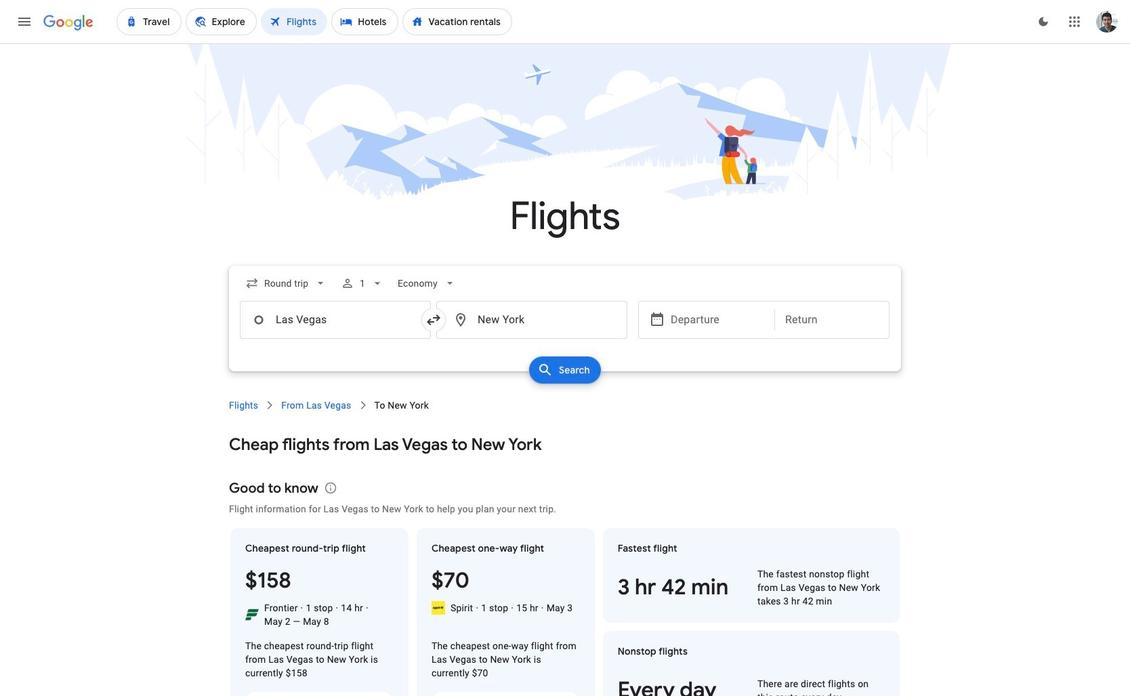 Task type: vqa. For each thing, say whether or not it's contained in the screenshot.
Google Maps ELEMENT
no



Task type: describe. For each thing, give the bounding box(es) containing it.
2  image from the left
[[366, 601, 369, 615]]

Where to? text field
[[436, 301, 628, 339]]

find flights (round trip) image
[[245, 687, 394, 696]]

swap origin and destination. image
[[426, 312, 442, 328]]

main menu image
[[16, 14, 33, 30]]

Return text field
[[786, 302, 879, 338]]

3  image from the left
[[476, 601, 479, 615]]



Task type: locate. For each thing, give the bounding box(es) containing it.
change appearance image
[[1027, 5, 1060, 38]]

1  image from the left
[[336, 601, 338, 615]]

find flights (one way) image
[[432, 687, 580, 696]]

 image
[[301, 601, 303, 615]]

 image
[[336, 601, 338, 615], [366, 601, 369, 615], [476, 601, 479, 615], [511, 601, 514, 615], [541, 601, 544, 615]]

Flight search field
[[218, 266, 912, 388]]

5  image from the left
[[541, 601, 544, 615]]

Where from? text field
[[240, 301, 431, 339]]

Departure text field
[[671, 302, 764, 338]]

None field
[[240, 271, 333, 295], [393, 271, 462, 295], [240, 271, 333, 295], [393, 271, 462, 295]]

4  image from the left
[[511, 601, 514, 615]]



